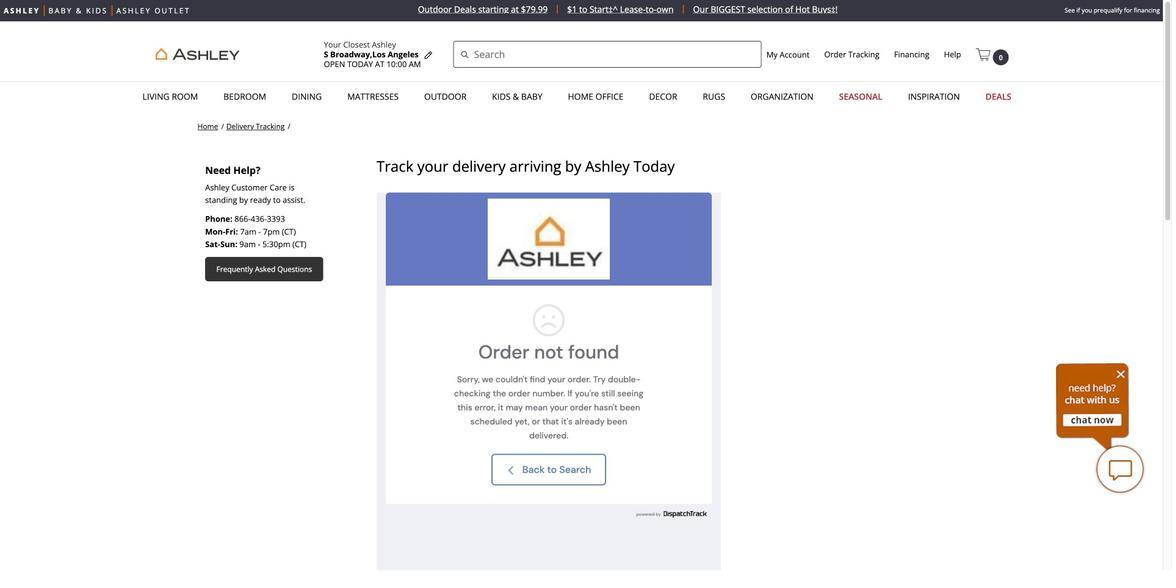Task type: vqa. For each thing, say whether or not it's contained in the screenshot.
SEARCH BOX
yes



Task type: locate. For each thing, give the bounding box(es) containing it.
banner
[[0, 21, 1163, 111]]

ashley image
[[151, 46, 244, 62]]

change location image
[[423, 50, 433, 60]]

main content
[[191, 114, 978, 570]]

None search field
[[453, 41, 762, 68]]



Task type: describe. For each thing, give the bounding box(es) containing it.
search image
[[461, 49, 469, 62]]

dialogue message for liveperson image
[[1056, 363, 1129, 451]]



